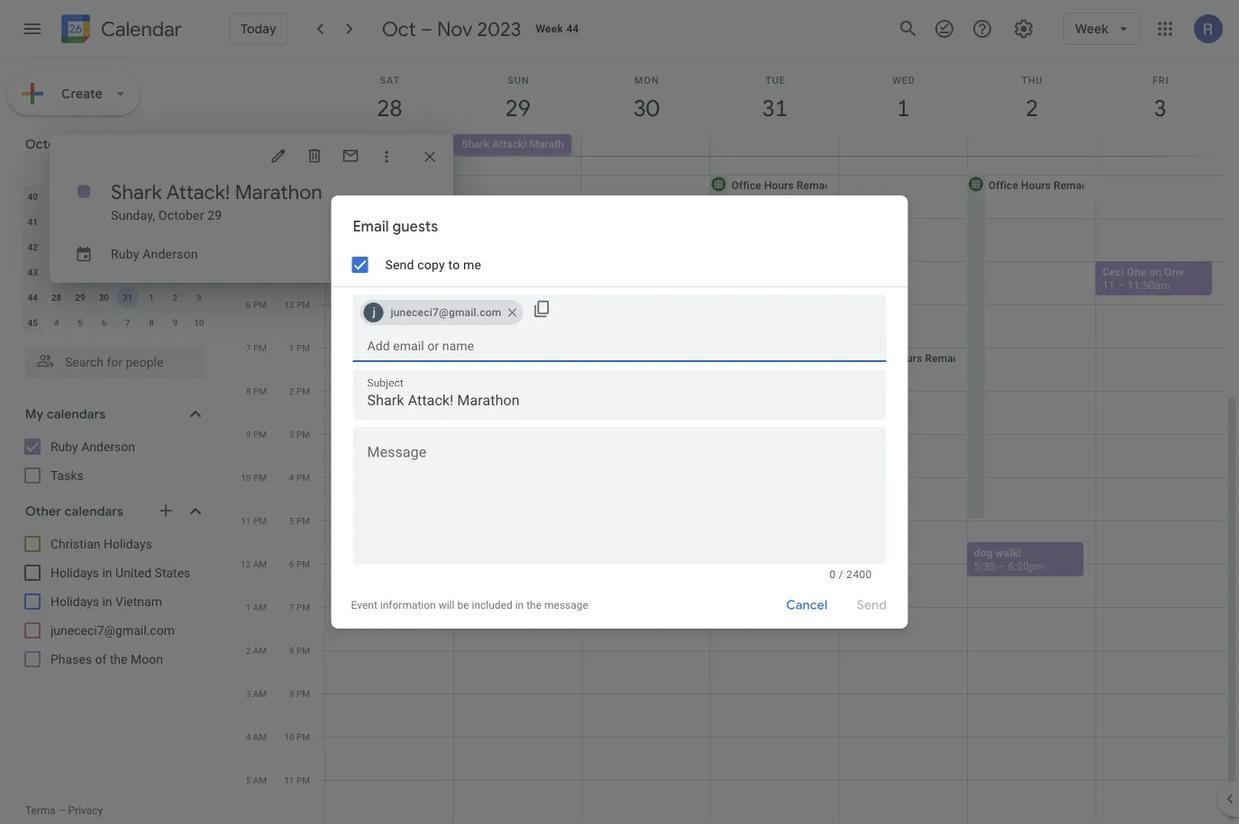 Task type: vqa. For each thing, say whether or not it's contained in the screenshot.
photo
no



Task type: describe. For each thing, give the bounding box(es) containing it.
tasks
[[50, 468, 84, 483]]

1 horizontal spatial anderson
[[143, 247, 198, 261]]

2 pm
[[289, 386, 310, 397]]

pm up 4 pm
[[297, 429, 310, 440]]

2 horizontal spatial office
[[989, 179, 1019, 192]]

other calendars list
[[4, 530, 224, 674]]

4 up "11" element
[[149, 191, 154, 202]]

2 for 2
[[173, 292, 178, 303]]

0 horizontal spatial remade
[[797, 179, 837, 192]]

grid containing shark attack! marathon
[[231, 59, 1240, 825]]

05
[[301, 140, 311, 151]]

pm right "3 am"
[[297, 689, 310, 700]]

am for 5 am
[[253, 775, 267, 786]]

am for 3 am
[[253, 689, 267, 700]]

tuesday column header
[[116, 159, 140, 184]]

guests
[[393, 218, 438, 236]]

my calendars
[[25, 407, 106, 423]]

1 horizontal spatial 8 pm
[[289, 646, 310, 656]]

anderson inside my calendars list
[[81, 440, 135, 454]]

16 element
[[93, 236, 115, 258]]

1 am
[[246, 602, 267, 613]]

1 horizontal spatial 9 pm
[[289, 689, 310, 700]]

row containing 40
[[21, 184, 211, 209]]

1 horizontal spatial office hours remade
[[860, 352, 966, 365]]

19
[[170, 242, 180, 252]]

5:30
[[974, 560, 996, 573]]

november 3 element
[[188, 287, 210, 308]]

week
[[536, 23, 564, 35]]

30 element
[[93, 287, 115, 308]]

today button
[[229, 13, 288, 45]]

1 vertical spatial 10 pm
[[284, 732, 310, 743]]

event information will be included in the message
[[351, 600, 589, 612]]

attack! for shark attack! marathon sunday, october 29
[[166, 179, 230, 205]]

pm up 5 pm
[[297, 472, 310, 483]]

, for 2pm
[[759, 409, 761, 421]]

october 2023
[[25, 136, 109, 152]]

0 vertical spatial holidays
[[104, 537, 152, 552]]

2 horizontal spatial 9
[[289, 689, 294, 700]]

1 vertical spatial 6 pm
[[289, 559, 310, 570]]

junececi7@gmail.com
[[50, 623, 175, 638]]

15 element
[[69, 236, 91, 258]]

5 up 12 element
[[173, 191, 178, 202]]

0 horizontal spatial 9 pm
[[246, 429, 267, 440]]

walk!
[[996, 547, 1022, 559]]

texas
[[759, 560, 788, 573]]

am for 1 am
[[253, 602, 267, 613]]

pm right 2 am
[[297, 646, 310, 656]]

october 2023 grid
[[17, 159, 211, 335]]

3 up sunday,
[[125, 191, 130, 202]]

0 vertical spatial 11 pm
[[241, 516, 267, 527]]

thursday column header
[[163, 159, 187, 184]]

phases
[[50, 652, 92, 667]]

moon
[[131, 652, 163, 667]]

40
[[27, 191, 38, 202]]

gmt-
[[280, 140, 301, 151]]

main drawer image
[[22, 18, 43, 40]]

terms – privacy
[[25, 805, 103, 818]]

2 horizontal spatial office hours remade
[[989, 179, 1094, 192]]

pm right 5 am
[[297, 775, 310, 786]]

Add email or name text field
[[367, 330, 872, 362]]

11 up 12 am
[[241, 516, 251, 527]]

26 element
[[164, 261, 186, 283]]

31
[[123, 292, 133, 303]]

oct
[[382, 16, 416, 41]]

29 element
[[69, 287, 91, 308]]

be
[[457, 600, 469, 612]]

4 for 4 am
[[246, 732, 251, 743]]

pm up 3 pm
[[297, 386, 310, 397]]

terms link
[[25, 805, 56, 818]]

11:50am
[[1128, 279, 1171, 292]]

0 vertical spatial 44
[[567, 23, 579, 35]]

shark attack! marathon heading
[[111, 179, 323, 205]]

11 inside ceci one on one 11 – 11:50am
[[1103, 279, 1115, 292]]

other calendars
[[25, 504, 124, 520]]

send copy to me
[[385, 257, 481, 272]]

november 8 element
[[141, 312, 162, 334]]

states
[[155, 566, 191, 581]]

2 horizontal spatial hours
[[1022, 179, 1051, 192]]

3 pm
[[289, 429, 310, 440]]

1 pm
[[289, 343, 310, 353]]

vietnam
[[115, 595, 162, 609]]

5:30pm , texas roadhouse
[[717, 560, 846, 573]]

11 element
[[141, 211, 162, 233]]

44 inside row
[[27, 292, 38, 303]]

1 vertical spatial 2023
[[80, 136, 109, 152]]

marathon for shark attack! marathon sunday, october 29
[[235, 179, 323, 205]]

the inside email guests dialog
[[527, 600, 542, 612]]

43
[[27, 267, 38, 278]]

email
[[353, 218, 389, 236]]

6 left november 7 element
[[101, 317, 107, 328]]

20
[[194, 242, 204, 252]]

28
[[51, 292, 62, 303]]

4 pm
[[289, 472, 310, 483]]

18 element
[[141, 236, 162, 258]]

26
[[170, 267, 180, 278]]

0
[[830, 569, 836, 582]]

12 am
[[241, 559, 267, 570]]

4 am
[[246, 732, 267, 743]]

my calendars button
[[4, 400, 224, 429]]

13
[[194, 216, 204, 227]]

email guests
[[353, 218, 438, 236]]

/
[[839, 569, 844, 582]]

10 right 9 element
[[123, 216, 133, 227]]

– right terms
[[58, 805, 65, 818]]

pm left 12 pm
[[253, 299, 267, 310]]

5 am
[[246, 775, 267, 786]]

shark for shark attack! marathon sunday, october 29
[[111, 179, 162, 205]]

5 for the november 5 element
[[78, 317, 83, 328]]

am for 2 am
[[253, 646, 267, 656]]

0 vertical spatial ruby
[[111, 247, 139, 261]]

31 element
[[117, 287, 139, 308]]

, for 5:30pm
[[754, 560, 757, 573]]

november 1 element
[[141, 287, 162, 308]]

1 horizontal spatial 11 pm
[[284, 775, 310, 786]]

ruby inside my calendars list
[[50, 440, 78, 454]]

30 for 30 element
[[99, 292, 109, 303]]

17
[[123, 242, 133, 252]]

5 pm
[[289, 516, 310, 527]]

calendar
[[101, 17, 182, 42]]

holidays in united states
[[50, 566, 191, 581]]

dog walk! 5:30 – 6:20pm
[[974, 547, 1045, 573]]

1 horizontal spatial remade
[[926, 352, 966, 365]]

holidays for vietnam
[[50, 595, 99, 609]]

other calendars button
[[4, 498, 224, 527]]

the inside list
[[110, 652, 128, 667]]

29 inside shark attack! marathon sunday, october 29
[[208, 208, 222, 223]]

november 2 element
[[164, 287, 186, 308]]

week 44
[[536, 23, 579, 35]]

email event details image
[[342, 147, 360, 165]]

20 element
[[188, 236, 210, 258]]

23 element
[[93, 261, 115, 283]]

calendars for other calendars
[[65, 504, 124, 520]]

of
[[95, 652, 107, 667]]

send
[[385, 257, 414, 272]]

pm up "2 pm"
[[297, 343, 310, 353]]

0 vertical spatial ruby anderson
[[111, 247, 198, 261]]

november 6 element
[[93, 312, 115, 334]]

other
[[25, 504, 61, 520]]

christian holidays
[[50, 537, 152, 552]]

12 for 12 am
[[241, 559, 251, 570]]

41
[[27, 216, 38, 227]]

privacy
[[68, 805, 103, 818]]

17 element
[[117, 236, 139, 258]]

0 horizontal spatial office hours remade
[[732, 179, 837, 192]]

31 cell
[[116, 285, 140, 310]]

terms
[[25, 805, 56, 818]]

oct – nov 2023
[[382, 16, 521, 41]]

0 vertical spatial 6 pm
[[246, 299, 267, 310]]

2 horizontal spatial 8
[[289, 646, 294, 656]]

copy
[[418, 257, 445, 272]]

my
[[25, 407, 44, 423]]

27, today element
[[188, 261, 210, 283]]

15
[[75, 242, 85, 252]]

row group inside october 2023 grid
[[21, 184, 211, 335]]

1 for 1 am
[[246, 602, 251, 613]]

3 for 3 pm
[[289, 429, 294, 440]]

included
[[472, 600, 513, 612]]

1 vertical spatial 9
[[246, 429, 251, 440]]



Task type: locate. For each thing, give the bounding box(es) containing it.
10 element
[[117, 211, 139, 233]]

1 vertical spatial ,
[[754, 560, 757, 573]]

shark attack! marathon sunday, october 29
[[111, 179, 323, 223]]

8 inside november 8 element
[[149, 317, 154, 328]]

2 one from the left
[[1165, 266, 1184, 278]]

8 left november 9 element
[[149, 317, 154, 328]]

1 horizontal spatial hours
[[893, 352, 923, 365]]

1 row from the top
[[21, 159, 211, 184]]

1 vertical spatial marathon
[[235, 179, 323, 205]]

6
[[197, 191, 202, 202], [246, 299, 251, 310], [101, 317, 107, 328], [289, 559, 294, 570]]

5 for 5 am
[[246, 775, 251, 786]]

0 vertical spatial october
[[25, 136, 77, 152]]

0 horizontal spatial 2
[[173, 292, 178, 303]]

0 horizontal spatial 9
[[173, 317, 178, 328]]

in up junececi7@gmail.com
[[102, 595, 112, 609]]

privacy link
[[68, 805, 103, 818]]

12 pm
[[284, 299, 310, 310]]

delete event image
[[306, 147, 324, 165]]

5 left 'november 6' element
[[78, 317, 83, 328]]

1 am from the top
[[253, 559, 267, 570]]

11 pm
[[241, 516, 267, 527], [284, 775, 310, 786]]

12 right "11" element
[[170, 216, 180, 227]]

0 vertical spatial 12
[[170, 216, 180, 227]]

2 element
[[93, 186, 115, 207]]

24 element
[[117, 261, 139, 283]]

1 horizontal spatial 29
[[208, 208, 222, 223]]

3 up 4 am
[[246, 689, 251, 700]]

to
[[449, 257, 460, 272]]

10 pm
[[241, 472, 267, 483], [284, 732, 310, 743]]

– inside ceci one on one 11 – 11:50am
[[1118, 279, 1125, 292]]

3 for november 3 element
[[197, 292, 202, 303]]

0 horizontal spatial anderson
[[81, 440, 135, 454]]

1 horizontal spatial 2023
[[477, 16, 521, 41]]

pm left 5 pm
[[253, 516, 267, 527]]

1 vertical spatial calendars
[[65, 504, 124, 520]]

row containing 43
[[21, 260, 211, 285]]

marathon inside shark attack! marathon sunday, october 29
[[235, 179, 323, 205]]

sunday,
[[111, 208, 155, 223]]

1 horizontal spatial 30
[[99, 292, 109, 303]]

11 down ceci in the top right of the page
[[1103, 279, 1115, 292]]

7
[[54, 216, 59, 227], [125, 317, 130, 328], [246, 343, 251, 353], [289, 602, 294, 613]]

0 horizontal spatial ,
[[754, 560, 757, 573]]

8 left "2 pm"
[[246, 386, 251, 397]]

4 for 4 pm
[[289, 472, 294, 483]]

1 horizontal spatial 9
[[246, 429, 251, 440]]

am for 4 am
[[253, 732, 267, 743]]

1 for november 1 element
[[149, 292, 154, 303]]

today
[[241, 21, 277, 37]]

4 for november 4 element at the left top
[[54, 317, 59, 328]]

1 vertical spatial 11 pm
[[284, 775, 310, 786]]

9 left 3 pm
[[246, 429, 251, 440]]

0 horizontal spatial office
[[732, 179, 762, 192]]

4 am from the top
[[253, 689, 267, 700]]

30 right 40
[[51, 191, 62, 202]]

0 horizontal spatial 11 pm
[[241, 516, 267, 527]]

4 left the november 5 element
[[54, 317, 59, 328]]

3 right november 2 element
[[197, 292, 202, 303]]

one right on
[[1165, 266, 1184, 278]]

18
[[146, 242, 157, 252]]

2 for 2 am
[[246, 646, 251, 656]]

12 for 12
[[170, 216, 180, 227]]

8 pm right 2 am
[[289, 646, 310, 656]]

12 element
[[164, 211, 186, 233]]

23
[[99, 267, 109, 278]]

3 row from the top
[[21, 209, 211, 234]]

calendars
[[47, 407, 106, 423], [65, 504, 124, 520]]

10 pm right 4 am
[[284, 732, 310, 743]]

6:20pm
[[1008, 560, 1045, 573]]

30 for september 30 element
[[51, 191, 62, 202]]

5 row from the top
[[21, 260, 211, 285]]

0 horizontal spatial 29
[[75, 292, 85, 303]]

7 left 1 pm
[[246, 343, 251, 353]]

5 for 5 pm
[[289, 516, 294, 527]]

november 10 element
[[188, 312, 210, 334]]

pm left 1 pm
[[253, 343, 267, 353]]

row containing 42
[[21, 234, 211, 260]]

1 horizontal spatial marathon
[[530, 138, 576, 151]]

october up saturday column header
[[25, 136, 77, 152]]

selected people list box
[[353, 295, 528, 330]]

september 30 element
[[46, 186, 67, 207]]

in for vietnam
[[102, 595, 112, 609]]

44 left 28 on the top of page
[[27, 292, 38, 303]]

0 vertical spatial anderson
[[143, 247, 198, 261]]

6 left 12 pm
[[246, 299, 251, 310]]

11 pm up 12 am
[[241, 516, 267, 527]]

the left message
[[527, 600, 542, 612]]

november 5 element
[[69, 312, 91, 334]]

shark inside shark attack! marathon sunday, october 29
[[111, 179, 162, 205]]

1 vertical spatial the
[[110, 652, 128, 667]]

1 down 12 am
[[246, 602, 251, 613]]

am for 12 am
[[253, 559, 267, 570]]

2 for 2 pm
[[289, 386, 294, 397]]

None search field
[[0, 339, 224, 379]]

29 right 13
[[208, 208, 222, 223]]

0 vertical spatial ,
[[759, 409, 761, 421]]

6 right 12 am
[[289, 559, 294, 570]]

0 horizontal spatial 8 pm
[[246, 386, 267, 397]]

2 row from the top
[[21, 184, 211, 209]]

1 vertical spatial 30
[[99, 292, 109, 303]]

am up "3 am"
[[253, 646, 267, 656]]

october up 19 element
[[159, 208, 204, 223]]

attack! inside shark attack! marathon sunday, october 29
[[166, 179, 230, 205]]

2 vertical spatial holidays
[[50, 595, 99, 609]]

shark inside button
[[462, 138, 490, 151]]

0 horizontal spatial one
[[1127, 266, 1147, 278]]

2 horizontal spatial remade
[[1054, 179, 1094, 192]]

1 horizontal spatial office
[[860, 352, 890, 365]]

ruby anderson
[[111, 247, 198, 261], [50, 440, 135, 454]]

1 vertical spatial 2
[[289, 386, 294, 397]]

row
[[21, 159, 211, 184], [21, 184, 211, 209], [21, 209, 211, 234], [21, 234, 211, 260], [21, 260, 211, 285], [21, 285, 211, 310], [21, 310, 211, 335]]

me
[[463, 257, 481, 272]]

the
[[527, 600, 542, 612], [110, 652, 128, 667]]

3 for 3 am
[[246, 689, 251, 700]]

1 vertical spatial 29
[[75, 292, 85, 303]]

0 horizontal spatial 2023
[[80, 136, 109, 152]]

– down ceci in the top right of the page
[[1118, 279, 1125, 292]]

19 element
[[164, 236, 186, 258]]

0 horizontal spatial 7 pm
[[246, 343, 267, 353]]

information
[[380, 600, 436, 612]]

pm
[[253, 299, 267, 310], [297, 299, 310, 310], [253, 343, 267, 353], [297, 343, 310, 353], [253, 386, 267, 397], [297, 386, 310, 397], [253, 429, 267, 440], [297, 429, 310, 440], [253, 472, 267, 483], [297, 472, 310, 483], [253, 516, 267, 527], [297, 516, 310, 527], [297, 559, 310, 570], [297, 602, 310, 613], [297, 646, 310, 656], [297, 689, 310, 700], [297, 732, 310, 743], [297, 775, 310, 786]]

44 right week
[[567, 23, 579, 35]]

1 horizontal spatial ruby
[[111, 247, 139, 261]]

calendars up the christian holidays in the left bottom of the page
[[65, 504, 124, 520]]

holidays
[[104, 537, 152, 552], [50, 566, 99, 581], [50, 595, 99, 609]]

hours
[[764, 179, 794, 192], [1022, 179, 1051, 192], [893, 352, 923, 365]]

2 am
[[246, 646, 267, 656]]

holidays down christian
[[50, 566, 99, 581]]

1 horizontal spatial one
[[1165, 266, 1184, 278]]

1 vertical spatial 8
[[246, 386, 251, 397]]

1 vertical spatial october
[[159, 208, 204, 223]]

attack! inside the "shark attack! marathon" button
[[493, 138, 527, 151]]

– inside dog walk! 5:30 – 6:20pm
[[998, 560, 1006, 573]]

one up 11:50am
[[1127, 266, 1147, 278]]

3 am
[[246, 689, 267, 700]]

united
[[115, 566, 152, 581]]

21 element
[[46, 261, 67, 283]]

1 vertical spatial 12
[[284, 299, 294, 310]]

pm down 5 pm
[[297, 559, 310, 570]]

shark attack! marathon button
[[454, 134, 576, 154]]

shark for shark attack! marathon
[[462, 138, 490, 151]]

1 horizontal spatial 8
[[246, 386, 251, 397]]

6 up 13 element
[[197, 191, 202, 202]]

9
[[173, 317, 178, 328], [246, 429, 251, 440], [289, 689, 294, 700]]

anderson down my calendars dropdown button
[[81, 440, 135, 454]]

2pm
[[737, 409, 759, 421]]

1 vertical spatial holidays
[[50, 566, 99, 581]]

1 vertical spatial ruby anderson
[[50, 440, 135, 454]]

0 vertical spatial 9 pm
[[246, 429, 267, 440]]

nov
[[437, 16, 473, 41]]

2 up "3 am"
[[246, 646, 251, 656]]

ceci
[[1103, 266, 1125, 278]]

0 / 2400
[[830, 569, 872, 582]]

junececi7@gmail.com, selected option
[[360, 298, 523, 327]]

ruby up 24
[[111, 247, 139, 261]]

11 right 10 element
[[146, 216, 157, 227]]

holidays in vietnam
[[50, 595, 162, 609]]

0 horizontal spatial 30
[[51, 191, 62, 202]]

5
[[173, 191, 178, 202], [78, 317, 83, 328], [289, 516, 294, 527], [246, 775, 251, 786]]

message
[[545, 600, 589, 612]]

3 up 4 pm
[[289, 429, 294, 440]]

2 left november 3 element
[[173, 292, 178, 303]]

0 horizontal spatial marathon
[[235, 179, 323, 205]]

email guests dialog
[[331, 196, 908, 629]]

am up 4 am
[[253, 689, 267, 700]]

am up '1 am' at the bottom left of the page
[[253, 559, 267, 570]]

am up 2 am
[[253, 602, 267, 613]]

0 vertical spatial the
[[527, 600, 542, 612]]

1 vertical spatial 44
[[27, 292, 38, 303]]

ruby up tasks
[[50, 440, 78, 454]]

pm left "2 pm"
[[253, 386, 267, 397]]

1 horizontal spatial 44
[[567, 23, 579, 35]]

am down "3 am"
[[253, 732, 267, 743]]

1 vertical spatial anderson
[[81, 440, 135, 454]]

1 horizontal spatial 6 pm
[[289, 559, 310, 570]]

9 element
[[93, 211, 115, 233]]

grid
[[231, 59, 1240, 825]]

0 horizontal spatial 8
[[149, 317, 154, 328]]

0 vertical spatial 10 pm
[[241, 472, 267, 483]]

1 vertical spatial ruby
[[50, 440, 78, 454]]

ceci one on one 11 – 11:50am
[[1103, 266, 1184, 292]]

0 horizontal spatial october
[[25, 136, 77, 152]]

pm right 4 am
[[297, 732, 310, 743]]

roadhouse
[[791, 560, 846, 573]]

0 vertical spatial 7 pm
[[246, 343, 267, 353]]

gmt-05
[[280, 140, 311, 151]]

0 vertical spatial shark
[[462, 138, 490, 151]]

0 vertical spatial 8
[[149, 317, 154, 328]]

14 element
[[46, 236, 67, 258]]

9 inside row
[[173, 317, 178, 328]]

25 element
[[141, 261, 162, 283]]

11 right 5 am
[[284, 775, 294, 786]]

ruby
[[111, 247, 139, 261], [50, 440, 78, 454]]

29
[[208, 208, 222, 223], [75, 292, 85, 303]]

holidays up united
[[104, 537, 152, 552]]

0 vertical spatial 8 pm
[[246, 386, 267, 397]]

29 inside row
[[75, 292, 85, 303]]

10
[[123, 216, 133, 227], [194, 317, 204, 328], [241, 472, 251, 483], [284, 732, 294, 743]]

in inside email guests dialog
[[515, 600, 524, 612]]

on
[[1150, 266, 1162, 278]]

7 row from the top
[[21, 310, 211, 335]]

9 right "3 am"
[[289, 689, 294, 700]]

2 am from the top
[[253, 602, 267, 613]]

november 7 element
[[117, 312, 139, 334]]

10 right 4 am
[[284, 732, 294, 743]]

9 pm right "3 am"
[[289, 689, 310, 700]]

1 horizontal spatial ,
[[759, 409, 761, 421]]

shark attack! marathon
[[462, 138, 576, 151]]

1 horizontal spatial 7 pm
[[289, 602, 310, 613]]

12 up '1 am' at the bottom left of the page
[[241, 559, 251, 570]]

2 vertical spatial 2
[[246, 646, 251, 656]]

holidays up junececi7@gmail.com
[[50, 595, 99, 609]]

row group containing 40
[[21, 184, 211, 335]]

9 left november 10 element
[[173, 317, 178, 328]]

10 pm left 4 pm
[[241, 472, 267, 483]]

calendars right my
[[47, 407, 106, 423]]

3 am from the top
[[253, 646, 267, 656]]

10 left 4 pm
[[241, 472, 251, 483]]

6 am from the top
[[253, 775, 267, 786]]

2 vertical spatial 9
[[289, 689, 294, 700]]

6 pm down 5 pm
[[289, 559, 310, 570]]

anderson up "26"
[[143, 247, 198, 261]]

8 right 2 am
[[289, 646, 294, 656]]

7 right '1 am' at the bottom left of the page
[[289, 602, 294, 613]]

marathon inside button
[[530, 138, 576, 151]]

–
[[421, 16, 433, 41], [1118, 279, 1125, 292], [998, 560, 1006, 573], [58, 805, 65, 818]]

1 horizontal spatial 12
[[241, 559, 251, 570]]

cancel button
[[778, 584, 836, 627]]

cell inside october 2023 grid
[[187, 260, 211, 285]]

0 vertical spatial attack!
[[493, 138, 527, 151]]

pm left 3 pm
[[253, 429, 267, 440]]

1 one from the left
[[1127, 266, 1147, 278]]

12 for 12 pm
[[284, 299, 294, 310]]

will
[[439, 600, 455, 612]]

1 for 1 pm
[[289, 343, 294, 353]]

in
[[102, 566, 112, 581], [102, 595, 112, 609], [515, 600, 524, 612]]

1 left 2 element
[[78, 191, 83, 202]]

0 horizontal spatial hours
[[764, 179, 794, 192]]

0 vertical spatial 29
[[208, 208, 222, 223]]

column header
[[21, 159, 45, 184]]

6 row from the top
[[21, 285, 211, 310]]

44
[[567, 23, 579, 35], [27, 292, 38, 303]]

pm left 4 pm
[[253, 472, 267, 483]]

11 pm right 5 am
[[284, 775, 310, 786]]

pm right '1 am' at the bottom left of the page
[[297, 602, 310, 613]]

office
[[732, 179, 762, 192], [989, 179, 1019, 192], [860, 352, 890, 365]]

None text field
[[367, 388, 872, 413], [353, 448, 887, 556], [367, 388, 872, 413], [353, 448, 887, 556]]

29 right 28 element
[[75, 292, 85, 303]]

1 vertical spatial attack!
[[166, 179, 230, 205]]

22 element
[[69, 261, 91, 283]]

7 pm left 1 pm
[[246, 343, 267, 353]]

0 horizontal spatial attack!
[[166, 179, 230, 205]]

row containing 41
[[21, 209, 211, 234]]

11
[[146, 216, 157, 227], [1103, 279, 1115, 292], [241, 516, 251, 527], [284, 775, 294, 786]]

sunday column header
[[68, 159, 92, 184]]

am
[[253, 559, 267, 570], [253, 602, 267, 613], [253, 646, 267, 656], [253, 689, 267, 700], [253, 732, 267, 743], [253, 775, 267, 786]]

november 9 element
[[164, 312, 186, 334]]

shark attack! marathon row
[[317, 134, 1240, 156]]

2 inside row
[[173, 292, 178, 303]]

5:30pm
[[717, 560, 754, 573]]

2400
[[847, 569, 872, 582]]

calendar element
[[58, 11, 182, 50]]

november 4 element
[[46, 312, 67, 334]]

30 right the 29 element
[[99, 292, 109, 303]]

7 pm right '1 am' at the bottom left of the page
[[289, 602, 310, 613]]

14
[[51, 242, 62, 252]]

one
[[1127, 266, 1147, 278], [1165, 266, 1184, 278]]

42
[[27, 242, 38, 252]]

row group
[[21, 184, 211, 335]]

row containing 45
[[21, 310, 211, 335]]

calendar heading
[[97, 17, 182, 42]]

phases of the moon
[[50, 652, 163, 667]]

marathon
[[530, 138, 576, 151], [235, 179, 323, 205]]

pm down 4 pm
[[297, 516, 310, 527]]

10 right november 9 element
[[194, 317, 204, 328]]

0 horizontal spatial the
[[110, 652, 128, 667]]

7 pm
[[246, 343, 267, 353], [289, 602, 310, 613]]

1 vertical spatial 8 pm
[[289, 646, 310, 656]]

2 vertical spatial 12
[[241, 559, 251, 570]]

4 up 5 pm
[[289, 472, 294, 483]]

in for united
[[102, 566, 112, 581]]

cancel
[[787, 598, 828, 614]]

1 horizontal spatial shark
[[462, 138, 490, 151]]

marathon for shark attack! marathon
[[530, 138, 576, 151]]

ruby anderson inside my calendars list
[[50, 440, 135, 454]]

2 up 3 pm
[[289, 386, 294, 397]]

6 pm left 12 pm
[[246, 299, 267, 310]]

5 down 4 am
[[246, 775, 251, 786]]

11 inside october 2023 grid
[[146, 216, 157, 227]]

0 horizontal spatial 44
[[27, 292, 38, 303]]

5 down 4 pm
[[289, 516, 294, 527]]

8 pm
[[246, 386, 267, 397], [289, 646, 310, 656]]

0 horizontal spatial ruby
[[50, 440, 78, 454]]

pm up 1 pm
[[297, 299, 310, 310]]

8
[[149, 317, 154, 328], [246, 386, 251, 397], [289, 646, 294, 656]]

2
[[173, 292, 178, 303], [289, 386, 294, 397], [246, 646, 251, 656]]

october
[[25, 136, 77, 152], [159, 208, 204, 223]]

28 element
[[46, 287, 67, 308]]

22
[[75, 267, 85, 278]]

0 horizontal spatial 6 pm
[[246, 299, 267, 310]]

7 right 'november 6' element
[[125, 317, 130, 328]]

7 right 41
[[54, 216, 59, 227]]

calendars for my calendars
[[47, 407, 106, 423]]

24
[[123, 267, 133, 278]]

5 am from the top
[[253, 732, 267, 743]]

0 horizontal spatial shark
[[111, 179, 162, 205]]

in left united
[[102, 566, 112, 581]]

saturday column header
[[45, 159, 68, 184]]

christian
[[50, 537, 101, 552]]

12 inside row
[[170, 216, 180, 227]]

9 pm left 3 pm
[[246, 429, 267, 440]]

my calendars list
[[4, 433, 224, 490]]

1 down 12 pm
[[289, 343, 294, 353]]

1 right the 31 "element"
[[149, 292, 154, 303]]

row containing 44
[[21, 285, 211, 310]]

45
[[27, 317, 38, 328]]

2 horizontal spatial 12
[[284, 299, 294, 310]]

attack!
[[493, 138, 527, 151], [166, 179, 230, 205]]

cell
[[325, 134, 454, 156], [582, 134, 711, 156], [711, 134, 839, 156], [839, 134, 967, 156], [967, 134, 1096, 156], [1096, 134, 1224, 156], [187, 260, 211, 285]]

13 element
[[188, 211, 210, 233]]

0 vertical spatial marathon
[[530, 138, 576, 151]]

gmt+02
[[232, 140, 267, 151]]

16
[[99, 242, 109, 252]]

0 horizontal spatial 10 pm
[[241, 472, 267, 483]]

0 horizontal spatial 12
[[170, 216, 180, 227]]

– right oct
[[421, 16, 433, 41]]

2023
[[477, 16, 521, 41], [80, 136, 109, 152]]

event
[[351, 600, 378, 612]]

holidays for united
[[50, 566, 99, 581]]

1 vertical spatial 7 pm
[[289, 602, 310, 613]]

1 horizontal spatial attack!
[[493, 138, 527, 151]]

attack! for shark attack! marathon
[[493, 138, 527, 151]]

8 pm left "2 pm"
[[246, 386, 267, 397]]

october inside shark attack! marathon sunday, october 29
[[159, 208, 204, 223]]

4 row from the top
[[21, 234, 211, 260]]

1 vertical spatial 9 pm
[[289, 689, 310, 700]]

the right of
[[110, 652, 128, 667]]

0 vertical spatial 2023
[[477, 16, 521, 41]]

4 down "3 am"
[[246, 732, 251, 743]]



